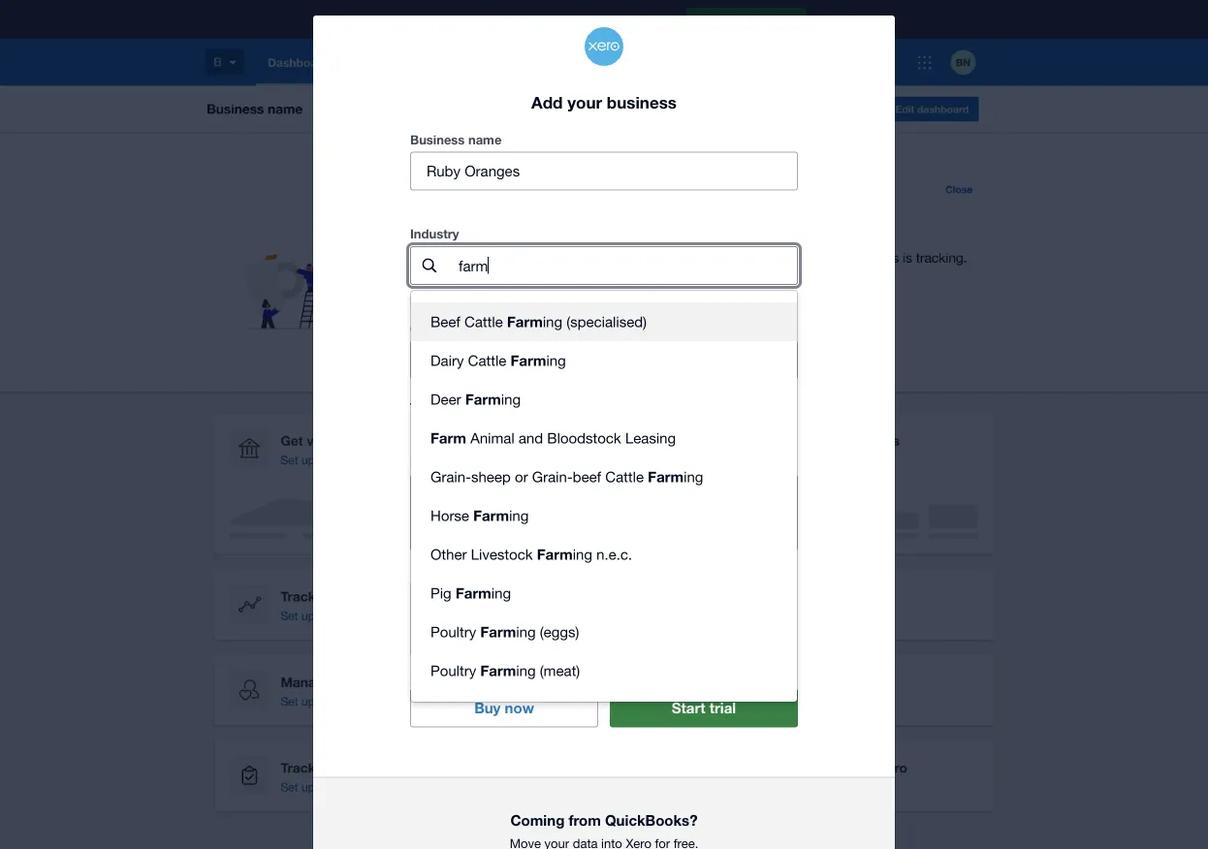 Task type: vqa. For each thing, say whether or not it's contained in the screenshot.


Task type: locate. For each thing, give the bounding box(es) containing it.
farm up 'poultry farm ing (meat)'
[[481, 624, 516, 641]]

cattle down find
[[465, 313, 503, 330]]

farm down "beef cattle farm ing (specialised)"
[[511, 352, 547, 369]]

no, it's just me
[[447, 523, 545, 540]]

1 horizontal spatial your
[[568, 93, 603, 112]]

2 grain- from the left
[[532, 468, 573, 485]]

farm right deer
[[465, 391, 501, 408]]

you inside if you can't find your industry, select it from this list
[[419, 294, 437, 307]]

from
[[601, 293, 627, 307], [569, 812, 601, 830]]

poultry
[[431, 624, 477, 640], [431, 662, 477, 679]]

your inside if you can't find your industry, select it from this list
[[487, 294, 508, 307]]

0 horizontal spatial grain-
[[431, 468, 471, 485]]

you right if
[[419, 294, 437, 307]]

poultry farm ing (meat)
[[431, 662, 580, 680]]

your right find
[[487, 294, 508, 307]]

cattle
[[465, 313, 503, 330], [468, 352, 507, 369], [606, 468, 644, 485]]

other
[[431, 546, 467, 563]]

(us
[[595, 401, 613, 413]]

if you can't find your industry, select it from this list
[[410, 293, 670, 307]]

horse farm ing
[[431, 507, 529, 525]]

your right add at left top
[[568, 93, 603, 112]]

country
[[410, 321, 458, 336]]

and
[[519, 429, 543, 446]]

cattle right beef
[[606, 468, 644, 485]]

2 time from the left
[[569, 401, 592, 413]]

you for can't
[[419, 294, 437, 307]]

poultry up buy
[[431, 662, 477, 679]]

employees?
[[488, 455, 560, 470]]

it
[[591, 293, 598, 307]]

1 horizontal spatial from
[[601, 293, 627, 307]]

select
[[554, 293, 588, 307]]

xero image
[[585, 27, 624, 66]]

you right do at the left bottom of the page
[[431, 455, 453, 470]]

group
[[411, 291, 797, 702]]

2 poultry from the top
[[431, 662, 477, 679]]

list box
[[411, 291, 797, 702]]

poultry down pig
[[431, 624, 477, 640]]

pig farm ing
[[431, 585, 511, 602]]

0 vertical spatial poultry
[[431, 624, 477, 640]]

ing inside horse farm ing
[[509, 507, 529, 524]]

1 vertical spatial from
[[569, 812, 601, 830]]

zone:
[[438, 401, 466, 413]]

1 time from the left
[[410, 401, 435, 413]]

industry,
[[511, 294, 551, 307]]

deer
[[431, 391, 461, 408]]

farm down zone:
[[431, 429, 467, 447]]

ing inside deer farm ing
[[501, 391, 521, 408]]

time left zone:
[[410, 401, 435, 413]]

industry
[[410, 226, 459, 241]]

ing inside "grain-sheep or grain-beef cattle farm ing"
[[684, 468, 704, 485]]

cattle inside "beef cattle farm ing (specialised)"
[[465, 313, 503, 330]]

2 vertical spatial cattle
[[606, 468, 644, 485]]

beef
[[431, 313, 461, 330]]

you for have
[[431, 455, 453, 470]]

poultry inside poultry farm ing (eggs)
[[431, 624, 477, 640]]

ing inside 'poultry farm ing (meat)'
[[516, 662, 536, 679]]

1 horizontal spatial time
[[569, 401, 592, 413]]

1 poultry from the top
[[431, 624, 477, 640]]

farm up buy now
[[481, 662, 516, 680]]

livestock
[[471, 546, 533, 563]]

0 vertical spatial you
[[419, 294, 437, 307]]

cattle inside dairy cattle farm ing
[[468, 352, 507, 369]]

(meat)
[[540, 662, 580, 679]]

0 horizontal spatial time
[[410, 401, 435, 413]]

cattle inside "grain-sheep or grain-beef cattle farm ing"
[[606, 468, 644, 485]]

Business name field
[[411, 153, 797, 189]]

time left (us
[[569, 401, 592, 413]]

pig
[[431, 585, 452, 602]]

time
[[410, 401, 435, 413], [569, 401, 592, 413]]

0 vertical spatial from
[[601, 293, 627, 307]]

ing inside "beef cattle farm ing (specialised)"
[[543, 313, 563, 330]]

if
[[410, 294, 416, 307]]

0 vertical spatial your
[[568, 93, 603, 112]]

horse
[[431, 507, 469, 524]]

poultry inside 'poultry farm ing (meat)'
[[431, 662, 477, 679]]

ing
[[543, 313, 563, 330], [547, 352, 566, 369], [501, 391, 521, 408], [684, 468, 704, 485], [509, 507, 529, 524], [573, 546, 593, 563], [492, 585, 511, 602], [516, 624, 536, 640], [516, 662, 536, 679]]

1 vertical spatial your
[[487, 294, 508, 307]]

farm
[[507, 313, 543, 331], [511, 352, 547, 369], [465, 391, 501, 408], [431, 429, 467, 447], [648, 468, 684, 486], [474, 507, 509, 525], [537, 546, 573, 563], [456, 585, 492, 602], [481, 624, 516, 641], [481, 662, 516, 680]]

ing inside the pig farm ing
[[492, 585, 511, 602]]

0 vertical spatial cattle
[[465, 313, 503, 330]]

0 horizontal spatial your
[[487, 294, 508, 307]]

sheep
[[471, 468, 511, 485]]

animal
[[471, 429, 515, 446]]

grain- right or
[[532, 468, 573, 485]]

1 horizontal spatial grain-
[[532, 468, 573, 485]]

business name
[[410, 132, 502, 147]]

start trial
[[672, 700, 736, 717]]

1 vertical spatial you
[[431, 455, 453, 470]]

Industry field
[[457, 247, 797, 284]]

coming
[[511, 812, 565, 830]]

bloodstock
[[547, 429, 622, 446]]

from right it
[[601, 293, 627, 307]]

select it from this list button
[[554, 293, 670, 308]]

dairy
[[431, 352, 464, 369]]

cattle right dairy
[[468, 352, 507, 369]]

poultry for poultry farm ing (meat)
[[431, 662, 477, 679]]

now
[[505, 700, 534, 717]]

have
[[456, 455, 485, 470]]

buy now button
[[410, 689, 599, 728]]

farm down 'me'
[[537, 546, 573, 563]]

grain-
[[431, 468, 471, 485], [532, 468, 573, 485]]

grain- right do at the left bottom of the page
[[431, 468, 471, 485]]

1 vertical spatial poultry
[[431, 662, 477, 679]]

do you have employees? group
[[410, 475, 798, 551]]

no,
[[447, 523, 470, 540]]

your
[[568, 93, 603, 112], [487, 294, 508, 307]]

you
[[419, 294, 437, 307], [431, 455, 453, 470]]

list box containing farm
[[411, 291, 797, 702]]

beef cattle farm ing (specialised)
[[431, 313, 647, 331]]

beef
[[573, 468, 602, 485]]

from right coming
[[569, 812, 601, 830]]

1 vertical spatial cattle
[[468, 352, 507, 369]]



Task type: describe. For each thing, give the bounding box(es) containing it.
n.e.c.
[[597, 546, 633, 563]]

buy now
[[474, 700, 534, 717]]

canada)
[[625, 401, 665, 413]]

0 horizontal spatial from
[[569, 812, 601, 830]]

just
[[497, 523, 520, 540]]

&
[[616, 401, 622, 413]]

(specialised)
[[567, 313, 647, 330]]

time zone: (utc-05:00) eastern time (us & canada)
[[410, 401, 665, 413]]

(utc-
[[469, 401, 497, 413]]

grain-sheep or grain-beef cattle farm ing
[[431, 468, 704, 486]]

start
[[672, 700, 706, 717]]

farm right pig
[[456, 585, 492, 602]]

business
[[607, 93, 677, 112]]

quickbooks?
[[605, 812, 698, 830]]

do you have employees?
[[410, 455, 560, 470]]

name
[[468, 132, 502, 147]]

dairy cattle farm ing
[[431, 352, 566, 369]]

ing inside dairy cattle farm ing
[[547, 352, 566, 369]]

farm right no,
[[474, 507, 509, 525]]

deer farm ing
[[431, 391, 521, 408]]

list
[[655, 293, 670, 307]]

this
[[631, 293, 651, 307]]

can't
[[440, 294, 463, 307]]

business
[[410, 132, 465, 147]]

do
[[410, 455, 427, 470]]

poultry for poultry farm ing (eggs)
[[431, 624, 477, 640]]

it's
[[474, 523, 493, 540]]

05:00)
[[497, 401, 527, 413]]

find
[[466, 294, 484, 307]]

(eggs)
[[540, 624, 579, 640]]

ing inside poultry farm ing (eggs)
[[516, 624, 536, 640]]

farm animal and bloodstock leasing
[[431, 429, 676, 447]]

farm down industry,
[[507, 313, 543, 331]]

leasing
[[626, 429, 676, 446]]

cattle for dairy cattle farm ing
[[468, 352, 507, 369]]

eastern
[[530, 401, 566, 413]]

ing inside other livestock farm ing n.e.c.
[[573, 546, 593, 563]]

group containing farm
[[411, 291, 797, 702]]

1 grain- from the left
[[431, 468, 471, 485]]

or
[[515, 468, 528, 485]]

farm down leasing on the bottom of the page
[[648, 468, 684, 486]]

start trial button
[[610, 689, 798, 728]]

cattle for beef cattle farm ing (specialised)
[[465, 313, 503, 330]]

add your business
[[532, 93, 677, 112]]

me
[[525, 523, 545, 540]]

add
[[532, 93, 563, 112]]

poultry farm ing (eggs)
[[431, 624, 579, 641]]

coming from quickbooks?
[[511, 812, 698, 830]]

buy
[[474, 700, 501, 717]]

other livestock farm ing n.e.c.
[[431, 546, 633, 563]]

search icon image
[[422, 258, 437, 273]]

trial
[[710, 700, 736, 717]]

yes
[[447, 485, 470, 502]]



